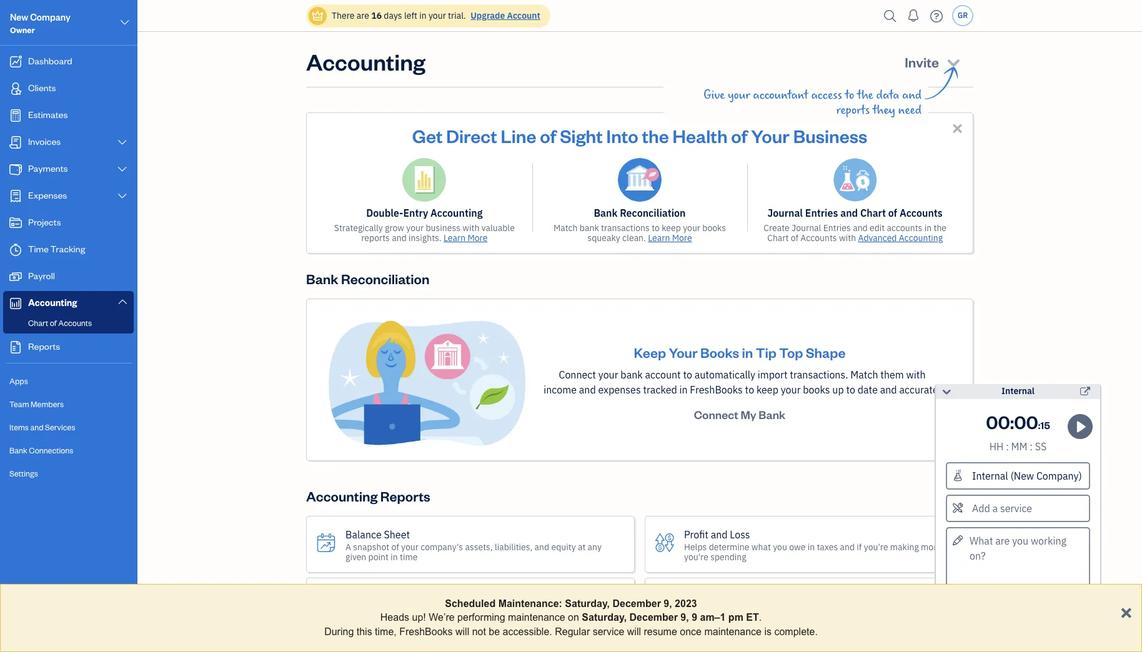 Task type: vqa. For each thing, say whether or not it's contained in the screenshot.
viewed on the right
no



Task type: locate. For each thing, give the bounding box(es) containing it.
bank reconciliation down 'strategically'
[[306, 270, 430, 287]]

match inside 'connect your bank account to automatically import transactions. match them with income and expenses tracked in freshbooks to keep your books up to date and accurate.'
[[851, 369, 878, 381]]

0 vertical spatial chevron large down image
[[119, 15, 131, 30]]

bank down "items"
[[9, 446, 27, 456]]

journal
[[768, 207, 803, 219], [792, 222, 821, 234]]

0 vertical spatial your
[[751, 124, 790, 147]]

more right clean.
[[672, 232, 692, 244]]

client image
[[8, 82, 23, 95]]

learn more right insights.
[[444, 232, 488, 244]]

bank left clean.
[[580, 222, 599, 234]]

a inside trial balance a quick gut check to make sure your books are balanced
[[684, 608, 690, 620]]

balance up gut
[[706, 595, 742, 608]]

0 vertical spatial transactions
[[601, 222, 650, 234]]

× dialog
[[0, 584, 1142, 652]]

are
[[357, 10, 369, 21], [853, 608, 866, 620]]

balance up snapshot in the bottom of the page
[[346, 528, 382, 541]]

books left create
[[703, 222, 726, 234]]

0 horizontal spatial maintenance
[[508, 613, 565, 623]]

0 vertical spatial reports
[[836, 103, 870, 117]]

of right record
[[420, 603, 427, 615]]

to up my on the bottom
[[745, 384, 754, 396]]

freshbooks
[[690, 384, 743, 396], [399, 627, 453, 637]]

maintenance down pm
[[705, 627, 762, 637]]

in right tracked
[[680, 384, 688, 396]]

of right health
[[731, 124, 748, 147]]

1 vertical spatial maintenance
[[705, 627, 762, 637]]

1 horizontal spatial match
[[851, 369, 878, 381]]

open in new window image
[[1080, 384, 1090, 399]]

2 learn from the left
[[648, 232, 670, 244]]

books
[[703, 222, 726, 234], [803, 384, 830, 396], [827, 608, 851, 620]]

spending
[[711, 552, 747, 563]]

to
[[845, 88, 855, 102], [652, 222, 660, 234], [683, 369, 692, 381], [745, 384, 754, 396], [846, 384, 855, 396], [500, 603, 508, 615], [755, 608, 763, 620]]

0 horizontal spatial reports
[[361, 232, 390, 244]]

00 left the 15
[[1014, 410, 1038, 434]]

accounts
[[900, 207, 943, 219], [801, 232, 837, 244], [58, 318, 92, 328]]

to right account
[[683, 369, 692, 381]]

accounts inside the create journal entries and edit accounts in the chart of accounts with
[[801, 232, 837, 244]]

0 vertical spatial reconciliation
[[620, 207, 686, 219]]

maintenance down maintenance:
[[508, 613, 565, 623]]

match inside 'match bank transactions to keep your books squeaky clean.'
[[554, 222, 578, 234]]

1 vertical spatial journal
[[792, 222, 821, 234]]

learn right clean.
[[648, 232, 670, 244]]

chevron large down image for payments
[[117, 164, 128, 174]]

and inside main element
[[30, 422, 43, 432]]

invoices link
[[3, 130, 134, 156]]

insights.
[[409, 232, 442, 244]]

bank inside connect my bank button
[[759, 407, 786, 422]]

point
[[368, 552, 389, 563]]

1 horizontal spatial more
[[672, 232, 692, 244]]

0 horizontal spatial learn more
[[444, 232, 488, 244]]

to right clean.
[[652, 222, 660, 234]]

your down 'accountant'
[[751, 124, 790, 147]]

chevron large down image inside expenses link
[[117, 191, 128, 201]]

notifications image
[[904, 3, 924, 28]]

a left 9
[[684, 608, 690, 620]]

are inside trial balance a quick gut check to make sure your books are balanced
[[853, 608, 866, 620]]

1 chevron large down image from the top
[[117, 191, 128, 201]]

0 vertical spatial match
[[554, 222, 578, 234]]

regular
[[555, 627, 590, 637]]

you're right if
[[864, 542, 888, 553]]

the right accounts
[[934, 222, 947, 234]]

to left help
[[500, 603, 508, 615]]

reports down chart of accounts
[[28, 341, 60, 352]]

and up the create journal entries and edit accounts in the chart of accounts with
[[841, 207, 858, 219]]

journal up create
[[768, 207, 803, 219]]

a
[[346, 542, 351, 553], [346, 603, 351, 615], [684, 608, 690, 620]]

we're
[[429, 613, 455, 623]]

your right give
[[728, 88, 750, 102]]

0 vertical spatial crown image
[[311, 9, 324, 22]]

and right "items"
[[30, 422, 43, 432]]

accounts inside main element
[[58, 318, 92, 328]]

and left insights.
[[392, 232, 407, 244]]

1 vertical spatial books
[[803, 384, 830, 396]]

learn more right clean.
[[648, 232, 692, 244]]

0 horizontal spatial match
[[554, 222, 578, 234]]

projects link
[[3, 211, 134, 236]]

snapshot
[[353, 542, 389, 553]]

search image
[[880, 7, 900, 25]]

1 horizontal spatial 00
[[1014, 410, 1038, 434]]

reports down access
[[836, 103, 870, 117]]

0 horizontal spatial freshbooks
[[399, 627, 453, 637]]

0 vertical spatial entries
[[805, 207, 838, 219]]

1 horizontal spatial you
[[773, 542, 787, 553]]

and inside give your accountant access to the data and reports they need
[[902, 88, 922, 102]]

1 horizontal spatial the
[[857, 88, 874, 102]]

to inside give your accountant access to the data and reports they need
[[845, 88, 855, 102]]

1 vertical spatial chart
[[767, 232, 789, 244]]

1 vertical spatial balance
[[706, 595, 742, 608]]

and
[[902, 88, 922, 102], [841, 207, 858, 219], [853, 222, 868, 234], [392, 232, 407, 244], [579, 384, 596, 396], [880, 384, 897, 396], [30, 422, 43, 432], [711, 528, 728, 541], [535, 542, 549, 553], [840, 542, 855, 553]]

1 horizontal spatial will
[[627, 627, 641, 637]]

0 horizontal spatial transactions
[[449, 603, 498, 615]]

helps
[[684, 542, 707, 553]]

in right owe
[[808, 542, 815, 553]]

2 will from the left
[[627, 627, 641, 637]]

1 vertical spatial you
[[529, 603, 543, 615]]

2 horizontal spatial the
[[934, 222, 947, 234]]

1 vertical spatial your
[[669, 344, 698, 361]]

0 vertical spatial bank
[[580, 222, 599, 234]]

in inside 'connect your bank account to automatically import transactions. match them with income and expenses tracked in freshbooks to keep your books up to date and accurate.'
[[680, 384, 688, 396]]

1 horizontal spatial bank
[[621, 369, 643, 381]]

2 vertical spatial chevron large down image
[[117, 164, 128, 174]]

time
[[28, 243, 49, 255]]

projects
[[28, 216, 61, 228]]

more for bank reconciliation
[[672, 232, 692, 244]]

of inside the create journal entries and edit accounts in the chart of accounts with
[[791, 232, 799, 244]]

to inside 'match bank transactions to keep your books squeaky clean.'
[[652, 222, 660, 234]]

bank up squeaky
[[594, 207, 618, 219]]

payroll link
[[3, 264, 134, 290]]

books right sure
[[827, 608, 851, 620]]

crown image down service
[[616, 646, 629, 652]]

bank inside 'match bank transactions to keep your books squeaky clean.'
[[580, 222, 599, 234]]

reports down double-
[[361, 232, 390, 244]]

2 vertical spatial books
[[827, 608, 851, 620]]

chart
[[860, 207, 886, 219], [767, 232, 789, 244], [28, 318, 48, 328]]

and down them
[[880, 384, 897, 396]]

accounts right create
[[801, 232, 837, 244]]

gr button
[[952, 5, 974, 26]]

company's
[[421, 542, 463, 553]]

reconciliation down grow
[[341, 270, 430, 287]]

0 horizontal spatial learn
[[444, 232, 466, 244]]

chevron large down image
[[119, 15, 131, 30], [117, 137, 128, 147], [117, 164, 128, 174]]

create journal entries and edit accounts in the chart of accounts with
[[764, 222, 947, 244]]

journal right create
[[792, 222, 821, 234]]

in left time
[[391, 552, 398, 563]]

1 vertical spatial chevron large down image
[[117, 297, 128, 307]]

0 horizontal spatial with
[[463, 222, 480, 234]]

9, left 9
[[681, 613, 689, 623]]

bank reconciliation up 'match bank transactions to keep your books squeaky clean.'
[[594, 207, 686, 219]]

1 vertical spatial keep
[[757, 384, 779, 396]]

with up accurate.
[[906, 369, 926, 381]]

business
[[793, 124, 868, 147]]

1 horizontal spatial with
[[839, 232, 856, 244]]

balance sheet a snapshot of your company's assets, liabilities, and equity at any given point in time
[[346, 528, 602, 563]]

1 vertical spatial reports
[[361, 232, 390, 244]]

0 vertical spatial you
[[773, 542, 787, 553]]

and inside the create journal entries and edit accounts in the chart of accounts with
[[853, 222, 868, 234]]

financial
[[578, 603, 611, 615]]

apps link
[[3, 371, 134, 392]]

sheet
[[384, 528, 410, 541]]

more right business
[[468, 232, 488, 244]]

0 horizontal spatial more
[[468, 232, 488, 244]]

2 horizontal spatial with
[[906, 369, 926, 381]]

accounting inside main element
[[28, 297, 77, 309]]

1 learn from the left
[[444, 232, 466, 244]]

1 will from the left
[[456, 627, 469, 637]]

2 vertical spatial the
[[934, 222, 947, 234]]

members
[[31, 399, 64, 409]]

00
[[986, 410, 1010, 434], [1014, 410, 1038, 434]]

days
[[384, 10, 402, 21]]

1 vertical spatial december
[[630, 613, 678, 623]]

transactions down bank reconciliation "image"
[[601, 222, 650, 234]]

1 vertical spatial bank
[[621, 369, 643, 381]]

1 vertical spatial are
[[853, 608, 866, 620]]

0 vertical spatial 9,
[[664, 599, 672, 609]]

your
[[429, 10, 446, 21], [728, 88, 750, 102], [406, 222, 424, 234], [683, 222, 700, 234], [598, 369, 618, 381], [781, 384, 801, 396], [401, 542, 419, 553], [429, 603, 447, 615], [808, 608, 825, 620]]

a inside balance sheet a snapshot of your company's assets, liabilities, and equity at any given point in time
[[346, 542, 351, 553]]

are left 16
[[357, 10, 369, 21]]

1 horizontal spatial keep
[[757, 384, 779, 396]]

access
[[811, 88, 842, 102]]

bank
[[594, 207, 618, 219], [306, 270, 338, 287], [759, 407, 786, 422], [9, 446, 27, 456]]

0 vertical spatial keep
[[662, 222, 681, 234]]

0 vertical spatial balance
[[346, 528, 382, 541]]

1 vertical spatial bank reconciliation
[[306, 270, 430, 287]]

2 learn more from the left
[[648, 232, 692, 244]]

0 horizontal spatial will
[[456, 627, 469, 637]]

payments
[[28, 162, 68, 174]]

1 horizontal spatial reports
[[380, 487, 430, 505]]

saturday,
[[565, 599, 610, 609], [582, 613, 627, 623]]

chevron large down image for invoices
[[117, 137, 128, 147]]

your down sheet
[[401, 542, 419, 553]]

1 vertical spatial freshbooks
[[399, 627, 453, 637]]

1 vertical spatial connect
[[694, 407, 739, 422]]

owe
[[789, 542, 806, 553]]

than
[[944, 542, 961, 553]]

0 vertical spatial are
[[357, 10, 369, 21]]

accounting up business
[[431, 207, 483, 219]]

invite button
[[894, 47, 974, 77]]

your right up!
[[429, 603, 447, 615]]

1 learn more from the left
[[444, 232, 488, 244]]

1 horizontal spatial freshbooks
[[690, 384, 743, 396]]

with down journal entries and chart of accounts on the top right
[[839, 232, 856, 244]]

settings link
[[3, 463, 134, 485]]

1 horizontal spatial crown image
[[616, 646, 629, 652]]

and left equity
[[535, 542, 549, 553]]

0 vertical spatial freshbooks
[[690, 384, 743, 396]]

keep down import
[[757, 384, 779, 396]]

0 horizontal spatial 00
[[986, 410, 1010, 434]]

transactions up not
[[449, 603, 498, 615]]

journal entries and chart of accounts image
[[833, 158, 877, 202]]

books down transactions.
[[803, 384, 830, 396]]

0 horizontal spatial crown image
[[311, 9, 324, 22]]

money image
[[8, 271, 23, 283]]

0 vertical spatial journal
[[768, 207, 803, 219]]

keep inside 'connect your bank account to automatically import transactions. match them with income and expenses tracked in freshbooks to keep your books up to date and accurate.'
[[757, 384, 779, 396]]

chevron large down image up chart of accounts link in the left of the page
[[117, 297, 128, 307]]

and up need on the right top of page
[[902, 88, 922, 102]]

1 vertical spatial chevron large down image
[[117, 137, 128, 147]]

1 vertical spatial accounts
[[801, 232, 837, 244]]

expense image
[[8, 190, 23, 202]]

1 vertical spatial match
[[851, 369, 878, 381]]

company
[[30, 11, 71, 23]]

up!
[[412, 613, 426, 623]]

a for balance sheet
[[346, 542, 351, 553]]

you left owe
[[773, 542, 787, 553]]

0 horizontal spatial you
[[529, 603, 543, 615]]

learn
[[444, 232, 466, 244], [648, 232, 670, 244]]

accounts up accounts
[[900, 207, 943, 219]]

2 horizontal spatial accounts
[[900, 207, 943, 219]]

you right help
[[529, 603, 543, 615]]

sight
[[560, 124, 603, 147]]

your up account
[[669, 344, 698, 361]]

0 vertical spatial reports
[[28, 341, 60, 352]]

of up accounts
[[888, 207, 897, 219]]

advanced
[[858, 232, 897, 244]]

match up date
[[851, 369, 878, 381]]

: left ss
[[1030, 441, 1033, 453]]

accounting
[[306, 47, 425, 76], [431, 207, 483, 219], [899, 232, 943, 244], [28, 297, 77, 309], [306, 487, 378, 505]]

trial balance a quick gut check to make sure your books are balanced
[[684, 595, 904, 620]]

accounting reports
[[306, 487, 430, 505]]

hh
[[990, 441, 1004, 453]]

the inside the create journal entries and edit accounts in the chart of accounts with
[[934, 222, 947, 234]]

the right into
[[642, 124, 669, 147]]

and down journal entries and chart of accounts on the top right
[[853, 222, 868, 234]]

the inside give your accountant access to the data and reports they need
[[857, 88, 874, 102]]

0 vertical spatial saturday,
[[565, 599, 610, 609]]

Add a service text field
[[947, 496, 1089, 521]]

1 horizontal spatial bank reconciliation
[[594, 207, 686, 219]]

1 vertical spatial the
[[642, 124, 669, 147]]

connect up income
[[559, 369, 596, 381]]

balance
[[346, 528, 382, 541], [706, 595, 742, 608]]

0 vertical spatial chart
[[860, 207, 886, 219]]

you're down profit in the bottom right of the page
[[684, 552, 709, 563]]

december
[[613, 599, 661, 609], [630, 613, 678, 623]]

match left squeaky
[[554, 222, 578, 234]]

and inside strategically grow your business with valuable reports and insights.
[[392, 232, 407, 244]]

connect left my on the bottom
[[694, 407, 739, 422]]

invoice image
[[8, 136, 23, 149]]

et
[[746, 613, 759, 623]]

at
[[578, 542, 586, 553]]

keep your books in tip top shape
[[634, 344, 846, 361]]

1 more from the left
[[468, 232, 488, 244]]

close image
[[950, 121, 965, 136]]

2 vertical spatial chart
[[28, 318, 48, 328]]

9
[[692, 613, 697, 623]]

crown image left there
[[311, 9, 324, 22]]

bank inside 'connect your bank account to automatically import transactions. match them with income and expenses tracked in freshbooks to keep your books up to date and accurate.'
[[621, 369, 643, 381]]

you
[[773, 542, 787, 553], [529, 603, 543, 615]]

bank inside bank connections link
[[9, 446, 27, 456]]

connect inside 'connect your bank account to automatically import transactions. match them with income and expenses tracked in freshbooks to keep your books up to date and accurate.'
[[559, 369, 596, 381]]

1 horizontal spatial learn
[[648, 232, 670, 244]]

1 horizontal spatial accounts
[[801, 232, 837, 244]]

1 horizontal spatial transactions
[[601, 222, 650, 234]]

0 horizontal spatial the
[[642, 124, 669, 147]]

freshbooks down automatically
[[690, 384, 743, 396]]

estimate image
[[8, 109, 23, 122]]

entries down journal entries and chart of accounts on the top right
[[823, 222, 851, 234]]

0 horizontal spatial your
[[669, 344, 698, 361]]

edit
[[870, 222, 885, 234]]

maintenance:
[[498, 599, 562, 609]]

tracked
[[643, 384, 677, 396]]

will right service
[[627, 627, 641, 637]]

in right left
[[419, 10, 427, 21]]

trial.
[[448, 10, 466, 21]]

2 chevron large down image from the top
[[117, 297, 128, 307]]

chevron large down image inside invoices link
[[117, 137, 128, 147]]

saturday, up service
[[582, 613, 627, 623]]

1 vertical spatial saturday,
[[582, 613, 627, 623]]

your inside trial balance a quick gut check to make sure your books are balanced
[[808, 608, 825, 620]]

in right accounts
[[925, 222, 932, 234]]

reconciliation up 'match bank transactions to keep your books squeaky clean.'
[[620, 207, 686, 219]]

1 horizontal spatial are
[[853, 608, 866, 620]]

there are 16 days left in your trial. upgrade account
[[332, 10, 540, 21]]

double-entry accounting image
[[403, 158, 446, 202]]

keep inside 'match bank transactions to keep your books squeaky clean.'
[[662, 222, 681, 234]]

× button
[[1121, 600, 1132, 623]]

2 vertical spatial accounts
[[58, 318, 92, 328]]

connect my bank button
[[683, 402, 797, 427]]

in inside balance sheet a snapshot of your company's assets, liabilities, and equity at any given point in time
[[391, 552, 398, 563]]

0 horizontal spatial accounts
[[58, 318, 92, 328]]

profit and loss helps determine what you owe in taxes and if you're making more than you're spending
[[684, 528, 961, 563]]

1 horizontal spatial connect
[[694, 407, 739, 422]]

and left if
[[840, 542, 855, 553]]

0 horizontal spatial reconciliation
[[341, 270, 430, 287]]

chevron large down image for expenses
[[117, 191, 128, 201]]

0 vertical spatial bank reconciliation
[[594, 207, 686, 219]]

1 horizontal spatial you're
[[864, 542, 888, 553]]

items and services
[[9, 422, 75, 432]]

will left not
[[456, 627, 469, 637]]

my
[[741, 407, 757, 422]]

your down the entry
[[406, 222, 424, 234]]

in inside the create journal entries and edit accounts in the chart of accounts with
[[925, 222, 932, 234]]

0 horizontal spatial balance
[[346, 528, 382, 541]]

items and services link
[[3, 417, 134, 439]]

0 vertical spatial connect
[[559, 369, 596, 381]]

journal inside the create journal entries and edit accounts in the chart of accounts with
[[792, 222, 821, 234]]

1 vertical spatial reports
[[380, 487, 430, 505]]

resume
[[644, 627, 677, 637]]

of down sheet
[[391, 542, 399, 553]]

bank up expenses on the bottom right of the page
[[621, 369, 643, 381]]

.
[[759, 613, 762, 623]]

accounting up chart of accounts
[[28, 297, 77, 309]]

complete.
[[775, 627, 818, 637]]

balance inside trial balance a quick gut check to make sure your books are balanced
[[706, 595, 742, 608]]

connections
[[29, 446, 73, 456]]

with inside strategically grow your business with valuable reports and insights.
[[463, 222, 480, 234]]

reports inside main element
[[28, 341, 60, 352]]

learn more for double-entry accounting
[[444, 232, 488, 244]]

main element
[[0, 0, 169, 652]]

of down accounting link
[[50, 318, 57, 328]]

chevron large down image down payments link
[[117, 191, 128, 201]]

2 more from the left
[[672, 232, 692, 244]]

1 horizontal spatial reconciliation
[[620, 207, 686, 219]]

get direct line of sight into the health of your business
[[412, 124, 868, 147]]

0 horizontal spatial connect
[[559, 369, 596, 381]]

your right clean.
[[683, 222, 700, 234]]

learn for reconciliation
[[648, 232, 670, 244]]

1 vertical spatial transactions
[[449, 603, 498, 615]]

9, left '2023'
[[664, 599, 672, 609]]

0 horizontal spatial chart
[[28, 318, 48, 328]]

report image
[[8, 341, 23, 354]]

dashboard image
[[8, 56, 23, 68]]

crown image
[[311, 9, 324, 22], [616, 646, 629, 652]]

to inside a complete record of your transactions to help you prepare financial statements
[[500, 603, 508, 615]]

0 horizontal spatial keep
[[662, 222, 681, 234]]

accounting link
[[3, 291, 134, 316]]

up
[[833, 384, 844, 396]]

chevron large down image
[[117, 191, 128, 201], [117, 297, 128, 307]]

entries up the create journal entries and edit accounts in the chart of accounts with
[[805, 207, 838, 219]]

bank right my on the bottom
[[759, 407, 786, 422]]

books inside 'match bank transactions to keep your books squeaky clean.'
[[703, 222, 726, 234]]

maintenance
[[508, 613, 565, 623], [705, 627, 762, 637]]

1 horizontal spatial maintenance
[[705, 627, 762, 637]]

entries inside the create journal entries and edit accounts in the chart of accounts with
[[823, 222, 851, 234]]

dashboard
[[28, 55, 72, 67]]

give your accountant access to the data and reports they need
[[704, 88, 922, 117]]

connect inside button
[[694, 407, 739, 422]]

:
[[1010, 410, 1014, 434], [1038, 419, 1041, 432], [1006, 441, 1009, 453], [1030, 441, 1033, 453]]



Task type: describe. For each thing, give the bounding box(es) containing it.
on
[[568, 613, 579, 623]]

scheduled maintenance: saturday, december 9, 2023 heads up! we're performing maintenance on saturday, december 9, 9 am–1 pm et . during this time, freshbooks will not be accessible. regular service will resume once maintenance is complete.
[[324, 599, 818, 637]]

and inside balance sheet a snapshot of your company's assets, liabilities, and equity at any given point in time
[[535, 542, 549, 553]]

Add a client or project text field
[[947, 464, 1089, 489]]

with inside the create journal entries and edit accounts in the chart of accounts with
[[839, 232, 856, 244]]

settings
[[9, 469, 38, 479]]

accounting right advanced at right
[[899, 232, 943, 244]]

chart image
[[8, 297, 23, 310]]

a for trial balance
[[684, 608, 690, 620]]

gr
[[958, 11, 968, 20]]

shape
[[806, 344, 846, 361]]

of inside balance sheet a snapshot of your company's assets, liabilities, and equity at any given point in time
[[391, 542, 399, 553]]

2 00 from the left
[[1014, 410, 1038, 434]]

top
[[779, 344, 803, 361]]

payroll
[[28, 270, 55, 282]]

accounts
[[887, 222, 923, 234]]

journal entries and chart of accounts
[[768, 207, 943, 219]]

gut
[[715, 608, 728, 620]]

expenses link
[[3, 184, 134, 209]]

collapse timer details image
[[941, 384, 953, 399]]

make
[[765, 608, 787, 620]]

invoices
[[28, 136, 61, 147]]

assets,
[[465, 542, 493, 553]]

: up hh : mm : ss
[[1010, 410, 1014, 434]]

team members link
[[3, 394, 134, 416]]

chart of accounts link
[[6, 316, 131, 331]]

left
[[404, 10, 417, 21]]

balanced
[[868, 608, 904, 620]]

0 vertical spatial december
[[613, 599, 661, 609]]

estimates link
[[3, 103, 134, 129]]

there
[[332, 10, 355, 21]]

your inside a complete record of your transactions to help you prepare financial statements
[[429, 603, 447, 615]]

strategically
[[334, 222, 383, 234]]

and up determine
[[711, 528, 728, 541]]

they
[[873, 103, 895, 117]]

books inside trial balance a quick gut check to make sure your books are balanced
[[827, 608, 851, 620]]

service
[[593, 627, 624, 637]]

1 vertical spatial reconciliation
[[341, 270, 430, 287]]

chart of accounts
[[28, 318, 92, 328]]

in left tip
[[742, 344, 753, 361]]

of inside a complete record of your transactions to help you prepare financial statements
[[420, 603, 427, 615]]

any
[[588, 542, 602, 553]]

squeaky
[[588, 232, 620, 244]]

What are you working on? text field
[[946, 527, 1090, 590]]

of right 'line'
[[540, 124, 556, 147]]

your up expenses on the bottom right of the page
[[598, 369, 618, 381]]

time
[[400, 552, 418, 563]]

accounting up snapshot in the bottom of the page
[[306, 487, 378, 505]]

scheduled
[[445, 599, 496, 609]]

taxes
[[817, 542, 838, 553]]

invite
[[905, 53, 939, 71]]

in inside "profit and loss helps determine what you owe in taxes and if you're making more than you're spending"
[[808, 542, 815, 553]]

expenses
[[598, 384, 641, 396]]

0 horizontal spatial 9,
[[664, 599, 672, 609]]

apps
[[9, 376, 28, 386]]

0 horizontal spatial bank reconciliation
[[306, 270, 430, 287]]

chart inside main element
[[28, 318, 48, 328]]

heads
[[380, 613, 409, 623]]

project image
[[8, 217, 23, 229]]

your inside 'match bank transactions to keep your books squeaky clean.'
[[683, 222, 700, 234]]

your inside strategically grow your business with valuable reports and insights.
[[406, 222, 424, 234]]

more
[[921, 542, 942, 553]]

1 00 from the left
[[986, 410, 1010, 434]]

new company owner
[[10, 11, 71, 35]]

to inside trial balance a quick gut check to make sure your books are balanced
[[755, 608, 763, 620]]

transactions.
[[790, 369, 848, 381]]

learn for entry
[[444, 232, 466, 244]]

balance inside balance sheet a snapshot of your company's assets, liabilities, and equity at any given point in time
[[346, 528, 382, 541]]

direct
[[446, 124, 497, 147]]

transactions inside a complete record of your transactions to help you prepare financial statements
[[449, 603, 498, 615]]

help
[[510, 603, 527, 615]]

learn more for bank reconciliation
[[648, 232, 692, 244]]

time tracking
[[28, 243, 85, 255]]

new
[[10, 11, 28, 23]]

keep
[[634, 344, 666, 361]]

your inside give your accountant access to the data and reports they need
[[728, 88, 750, 102]]

tip
[[756, 344, 777, 361]]

1 vertical spatial crown image
[[616, 646, 629, 652]]

with inside 'connect your bank account to automatically import transactions. match them with income and expenses tracked in freshbooks to keep your books up to date and accurate.'
[[906, 369, 926, 381]]

1 horizontal spatial 9,
[[681, 613, 689, 623]]

00 : 00 : 15
[[986, 410, 1050, 434]]

once
[[680, 627, 702, 637]]

hh : mm : ss
[[990, 441, 1047, 453]]

timer image
[[8, 244, 23, 256]]

: inside the 00 : 00 : 15
[[1038, 419, 1041, 432]]

books inside 'connect your bank account to automatically import transactions. match them with income and expenses tracked in freshbooks to keep your books up to date and accurate.'
[[803, 384, 830, 396]]

1 horizontal spatial your
[[751, 124, 790, 147]]

estimates
[[28, 109, 68, 121]]

upgrade
[[471, 10, 505, 21]]

0 vertical spatial maintenance
[[508, 613, 565, 623]]

making
[[890, 542, 919, 553]]

2 horizontal spatial chart
[[860, 207, 886, 219]]

connect your bank account to automatically import transactions. match them with income and expenses tracked in freshbooks to keep your books up to date and accurate.
[[544, 369, 941, 396]]

reports inside strategically grow your business with valuable reports and insights.
[[361, 232, 390, 244]]

connect for my
[[694, 407, 739, 422]]

payments link
[[3, 157, 134, 182]]

double-entry accounting
[[366, 207, 483, 219]]

them
[[881, 369, 904, 381]]

entry
[[403, 207, 428, 219]]

if
[[857, 542, 862, 553]]

loss
[[730, 528, 750, 541]]

this
[[357, 627, 372, 637]]

chart inside the create journal entries and edit accounts in the chart of accounts with
[[767, 232, 789, 244]]

accounting down 16
[[306, 47, 425, 76]]

create
[[764, 222, 790, 234]]

grow
[[385, 222, 404, 234]]

payment image
[[8, 163, 23, 176]]

bank reconciliation image
[[618, 158, 662, 202]]

is
[[765, 627, 772, 637]]

reports link
[[3, 335, 134, 361]]

you inside "profit and loss helps determine what you owe in taxes and if you're making more than you're spending"
[[773, 542, 787, 553]]

of inside main element
[[50, 318, 57, 328]]

what
[[752, 542, 771, 553]]

chevron large down image for accounting
[[117, 297, 128, 307]]

resume timer image
[[1072, 420, 1090, 435]]

given
[[346, 552, 366, 563]]

your down import
[[781, 384, 801, 396]]

performing
[[457, 613, 505, 623]]

freshbooks inside scheduled maintenance: saturday, december 9, 2023 heads up! we're performing maintenance on saturday, december 9, 9 am–1 pm et . during this time, freshbooks will not be accessible. regular service will resume once maintenance is complete.
[[399, 627, 453, 637]]

go to help image
[[927, 7, 947, 25]]

date
[[858, 384, 878, 396]]

a inside a complete record of your transactions to help you prepare financial statements
[[346, 603, 351, 615]]

items
[[9, 422, 29, 432]]

connect my bank
[[694, 407, 786, 422]]

books
[[700, 344, 739, 361]]

your left trial.
[[429, 10, 446, 21]]

you inside a complete record of your transactions to help you prepare financial statements
[[529, 603, 543, 615]]

freshbooks inside 'connect your bank account to automatically import transactions. match them with income and expenses tracked in freshbooks to keep your books up to date and accurate.'
[[690, 384, 743, 396]]

2023
[[675, 599, 697, 609]]

reports inside give your accountant access to the data and reports they need
[[836, 103, 870, 117]]

tracking
[[50, 243, 85, 255]]

bank connections link
[[3, 440, 134, 462]]

: right hh
[[1006, 441, 1009, 453]]

record
[[392, 603, 418, 615]]

determine
[[709, 542, 750, 553]]

double-
[[366, 207, 403, 219]]

×
[[1121, 600, 1132, 623]]

connect your bank account to begin matching your bank transactions image
[[327, 319, 527, 447]]

prepare
[[545, 603, 576, 615]]

more for double-entry accounting
[[468, 232, 488, 244]]

need
[[898, 103, 922, 117]]

time,
[[375, 627, 397, 637]]

automatically
[[695, 369, 756, 381]]

0 horizontal spatial are
[[357, 10, 369, 21]]

account
[[507, 10, 540, 21]]

your inside balance sheet a snapshot of your company's assets, liabilities, and equity at any given point in time
[[401, 542, 419, 553]]

transactions inside 'match bank transactions to keep your books squeaky clean.'
[[601, 222, 650, 234]]

0 horizontal spatial you're
[[684, 552, 709, 563]]

to right 'up'
[[846, 384, 855, 396]]

and right income
[[579, 384, 596, 396]]

bank down 'strategically'
[[306, 270, 338, 287]]

chevrondown image
[[945, 53, 962, 71]]

dashboard link
[[3, 49, 134, 75]]

connect for your
[[559, 369, 596, 381]]



